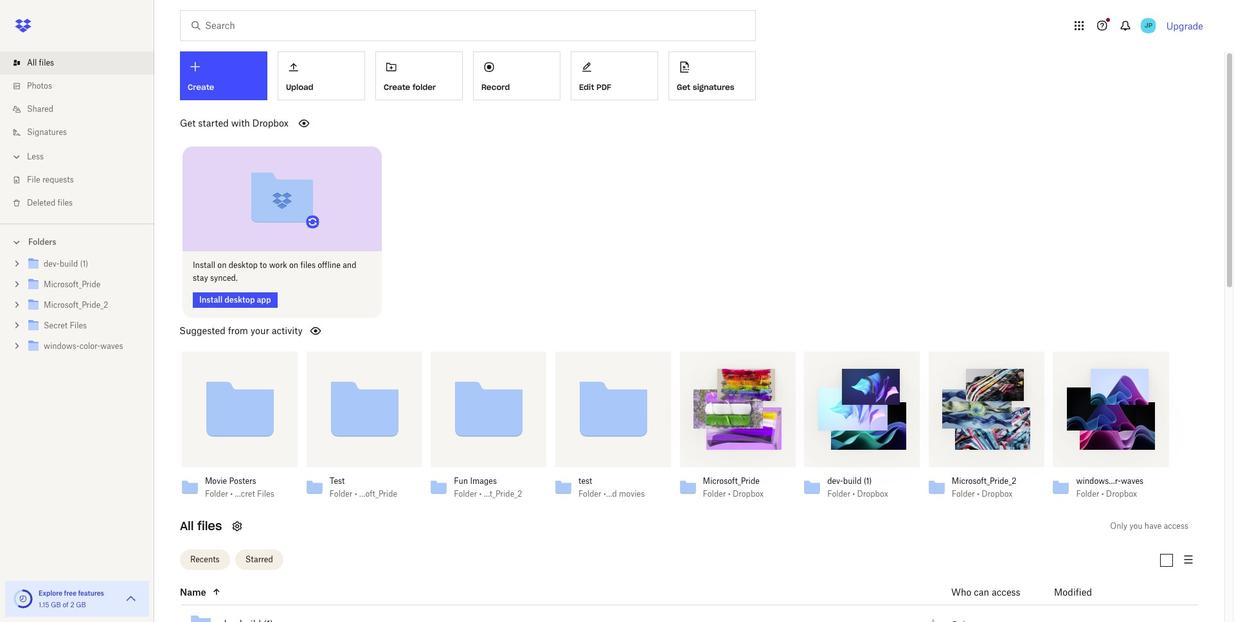 Task type: describe. For each thing, give the bounding box(es) containing it.
record button
[[473, 51, 561, 100]]

dev-build (1) button
[[828, 476, 897, 487]]

install desktop app
[[199, 295, 271, 305]]

folder • dropbox button for windows…r-
[[1077, 489, 1146, 499]]

movie posters folder • …cret files
[[205, 476, 274, 499]]

get started with dropbox
[[180, 118, 289, 129]]

suggested
[[179, 325, 226, 336]]

windows-color-waves link
[[26, 338, 144, 356]]

from
[[228, 325, 248, 336]]

(1) for dev-build (1)
[[80, 259, 88, 269]]

microsoft_pride folder • dropbox
[[703, 476, 764, 499]]

shared
[[27, 104, 53, 114]]

signatures link
[[10, 121, 154, 144]]

get for get started with dropbox
[[180, 118, 196, 129]]

secret
[[44, 321, 68, 331]]

microsoft_pride link
[[26, 277, 144, 294]]

share button for dev-
[[846, 362, 887, 382]]

jp
[[1145, 21, 1153, 30]]

upgrade link
[[1167, 20, 1204, 31]]

get signatures
[[677, 82, 735, 92]]

secret files
[[44, 321, 87, 331]]

stay
[[193, 273, 208, 283]]

microsoft_pride_2 folder • dropbox
[[952, 476, 1017, 499]]

1 on from the left
[[218, 260, 227, 270]]

photos
[[27, 81, 52, 91]]

dropbox inside dev-build (1) folder • dropbox
[[858, 489, 889, 499]]

test button
[[330, 476, 399, 487]]

file requests
[[27, 175, 74, 185]]

all files link
[[10, 51, 154, 75]]

started
[[198, 118, 229, 129]]

…oft_pride
[[359, 489, 397, 499]]

upgrade
[[1167, 20, 1204, 31]]

dev-build (1) folder • dropbox
[[828, 476, 889, 499]]

folder • dropbox button for dev-
[[828, 489, 897, 499]]

• inside microsoft_pride folder • dropbox
[[728, 489, 731, 499]]

files inside movie posters folder • …cret files
[[257, 489, 274, 499]]

explore free features 1.15 gb of 2 gb
[[39, 590, 104, 609]]

can
[[974, 587, 990, 598]]

color-
[[80, 341, 100, 351]]

starred
[[245, 555, 273, 565]]

edit
[[579, 82, 594, 92]]

you
[[1130, 521, 1143, 531]]

…cret
[[235, 489, 255, 499]]

free
[[64, 590, 77, 597]]

activity
[[272, 325, 303, 336]]

1.15
[[39, 601, 49, 609]]

to
[[260, 260, 267, 270]]

share button for microsoft_pride
[[721, 362, 762, 382]]

work
[[269, 260, 287, 270]]

1 gb from the left
[[51, 601, 61, 609]]

install for install desktop app
[[199, 295, 223, 305]]

dev-build (1)
[[44, 259, 88, 269]]

build for dev-build (1)
[[60, 259, 78, 269]]

movie posters button
[[205, 476, 275, 487]]

files right "deleted"
[[58, 198, 73, 208]]

folder inside microsoft_pride_2 folder • dropbox
[[952, 489, 975, 499]]

modified
[[1055, 587, 1093, 598]]

• inside windows…r-waves folder • dropbox
[[1102, 489, 1105, 499]]

install desktop app button
[[193, 292, 278, 308]]

2 gb from the left
[[76, 601, 86, 609]]

less image
[[10, 150, 23, 163]]

get for get signatures
[[677, 82, 691, 92]]

deleted files link
[[10, 192, 154, 215]]

posters
[[229, 476, 256, 486]]

1 horizontal spatial all files
[[180, 519, 222, 534]]

dropbox for microsoft_pride folder • dropbox
[[733, 489, 764, 499]]

create button
[[180, 51, 268, 100]]

upload button
[[278, 51, 365, 100]]

microsoft_pride button
[[703, 476, 773, 487]]

signatures
[[693, 82, 735, 92]]

only you have access
[[1111, 521, 1189, 531]]

dropbox for get started with dropbox
[[252, 118, 289, 129]]

share for dev-
[[853, 366, 879, 377]]

windows…r-waves button
[[1077, 476, 1146, 487]]

recents button
[[180, 550, 230, 570]]

signatures
[[27, 127, 67, 137]]

install for install on desktop to work on files offline and stay synced.
[[193, 260, 215, 270]]

windows-
[[44, 341, 80, 351]]

edit pdf button
[[571, 51, 659, 100]]

share button for windows…r-
[[1095, 362, 1136, 382]]

list containing all files
[[0, 44, 154, 224]]

folder inside test folder •…d movies
[[579, 489, 602, 499]]

folder • …t_pride_2 button
[[454, 489, 524, 499]]

folder inside the test folder • …oft_pride
[[330, 489, 353, 499]]

dev-build (1) link
[[26, 256, 144, 273]]

dev- for dev-build (1)
[[44, 259, 60, 269]]

windows…r-waves folder • dropbox
[[1077, 476, 1144, 499]]

build for dev-build (1) folder • dropbox
[[844, 476, 862, 486]]

files inside install on desktop to work on files offline and stay synced.
[[301, 260, 316, 270]]

file
[[27, 175, 40, 185]]

images
[[470, 476, 497, 486]]

all files inside list item
[[27, 58, 54, 68]]

files left folder settings "icon"
[[197, 519, 222, 534]]

dev- for dev-build (1) folder • dropbox
[[828, 476, 844, 486]]

quota usage element
[[13, 589, 33, 610]]

waves inside group
[[100, 341, 123, 351]]

less
[[27, 152, 44, 161]]

get signatures button
[[669, 51, 756, 100]]

offline
[[318, 260, 341, 270]]



Task type: locate. For each thing, give the bounding box(es) containing it.
0 horizontal spatial all files
[[27, 58, 54, 68]]

1 vertical spatial build
[[844, 476, 862, 486]]

dropbox inside microsoft_pride folder • dropbox
[[733, 489, 764, 499]]

1 horizontal spatial all
[[180, 519, 194, 534]]

3 share button from the left
[[970, 362, 1012, 382]]

create inside dropdown button
[[188, 82, 214, 92]]

Search in folder "Dropbox" text field
[[205, 19, 729, 33]]

test
[[579, 476, 593, 486]]

files right …cret
[[257, 489, 274, 499]]

4 share button from the left
[[1095, 362, 1136, 382]]

waves up you on the bottom
[[1122, 476, 1144, 486]]

(1) for dev-build (1) folder • dropbox
[[864, 476, 872, 486]]

microsoft_pride_2
[[44, 300, 108, 310], [952, 476, 1017, 486]]

0 vertical spatial all files
[[27, 58, 54, 68]]

gb left 'of'
[[51, 601, 61, 609]]

0 vertical spatial all
[[27, 58, 37, 68]]

1 horizontal spatial (1)
[[864, 476, 872, 486]]

share for microsoft_pride
[[729, 366, 755, 377]]

4 share from the left
[[1102, 366, 1128, 377]]

1 vertical spatial waves
[[1122, 476, 1144, 486]]

2 share from the left
[[853, 366, 879, 377]]

all files list item
[[0, 51, 154, 75]]

4 folder from the left
[[579, 489, 602, 499]]

photos link
[[10, 75, 154, 98]]

on up synced.
[[218, 260, 227, 270]]

test folder • …oft_pride
[[330, 476, 397, 499]]

movies
[[619, 489, 645, 499]]

files left offline
[[301, 260, 316, 270]]

1 horizontal spatial access
[[1164, 521, 1189, 531]]

secret files link
[[26, 318, 144, 335]]

0 vertical spatial files
[[70, 321, 87, 331]]

1 horizontal spatial waves
[[1122, 476, 1144, 486]]

create for create folder
[[384, 82, 410, 92]]

group containing dev-build (1)
[[0, 251, 154, 367]]

0 horizontal spatial get
[[180, 118, 196, 129]]

starred button
[[235, 550, 283, 570]]

• inside fun images folder • …t_pride_2
[[479, 489, 482, 499]]

microsoft_pride
[[44, 280, 101, 289], [703, 476, 760, 486]]

1 horizontal spatial on
[[289, 260, 298, 270]]

1 horizontal spatial gb
[[76, 601, 86, 609]]

1 share button from the left
[[721, 362, 762, 382]]

dropbox
[[252, 118, 289, 129], [733, 489, 764, 499], [858, 489, 889, 499], [982, 489, 1013, 499], [1107, 489, 1138, 499]]

edit pdf
[[579, 82, 612, 92]]

1 vertical spatial files
[[257, 489, 274, 499]]

3 • from the left
[[479, 489, 482, 499]]

get inside get signatures button
[[677, 82, 691, 92]]

shared link
[[10, 98, 154, 121]]

install on desktop to work on files offline and stay synced.
[[193, 260, 357, 283]]

list
[[0, 44, 154, 224]]

7 • from the left
[[1102, 489, 1105, 499]]

folder
[[205, 489, 228, 499], [330, 489, 353, 499], [454, 489, 477, 499], [579, 489, 602, 499], [703, 489, 726, 499], [828, 489, 851, 499], [952, 489, 975, 499], [1077, 489, 1100, 499]]

0 horizontal spatial access
[[992, 587, 1021, 598]]

explore
[[39, 590, 63, 597]]

your
[[251, 325, 269, 336]]

• down windows…r-
[[1102, 489, 1105, 499]]

build inside dev-build (1) folder • dropbox
[[844, 476, 862, 486]]

recents
[[190, 555, 220, 565]]

all
[[27, 58, 37, 68], [180, 519, 194, 534]]

create folder
[[384, 82, 436, 92]]

create
[[384, 82, 410, 92], [188, 82, 214, 92]]

waves inside windows…r-waves folder • dropbox
[[1122, 476, 1144, 486]]

folder inside fun images folder • …t_pride_2
[[454, 489, 477, 499]]

0 horizontal spatial build
[[60, 259, 78, 269]]

0 horizontal spatial waves
[[100, 341, 123, 351]]

0 vertical spatial dev-
[[44, 259, 60, 269]]

folder
[[413, 82, 436, 92]]

• inside movie posters folder • …cret files
[[230, 489, 233, 499]]

waves down the secret files link
[[100, 341, 123, 351]]

access right can
[[992, 587, 1021, 598]]

microsoft_pride_2 for microsoft_pride_2
[[44, 300, 108, 310]]

access
[[1164, 521, 1189, 531], [992, 587, 1021, 598]]

features
[[78, 590, 104, 597]]

files up photos at top left
[[39, 58, 54, 68]]

folders button
[[0, 232, 154, 251]]

folder down 'microsoft_pride' button at the right
[[703, 489, 726, 499]]

dropbox for microsoft_pride_2 folder • dropbox
[[982, 489, 1013, 499]]

folder • …cret files button
[[205, 489, 275, 499]]

windows-color-waves
[[44, 341, 123, 351]]

1 horizontal spatial dev-
[[828, 476, 844, 486]]

1 vertical spatial desktop
[[225, 295, 255, 305]]

folder down test
[[579, 489, 602, 499]]

microsoft_pride for microsoft_pride
[[44, 280, 101, 289]]

desktop inside install on desktop to work on files offline and stay synced.
[[229, 260, 258, 270]]

share
[[729, 366, 755, 377], [853, 366, 879, 377], [978, 366, 1004, 377], [1102, 366, 1128, 377]]

files
[[70, 321, 87, 331], [257, 489, 274, 499]]

1 horizontal spatial microsoft_pride_2
[[952, 476, 1017, 486]]

table containing name
[[152, 580, 1199, 623]]

1 vertical spatial get
[[180, 118, 196, 129]]

0 vertical spatial microsoft_pride_2
[[44, 300, 108, 310]]

(1) inside dev-build (1) folder • dropbox
[[864, 476, 872, 486]]

7 folder from the left
[[952, 489, 975, 499]]

1 horizontal spatial get
[[677, 82, 691, 92]]

2
[[70, 601, 74, 609]]

table
[[152, 580, 1199, 623]]

with
[[231, 118, 250, 129]]

record
[[482, 82, 510, 92]]

0 vertical spatial (1)
[[80, 259, 88, 269]]

upload
[[286, 82, 314, 92]]

3 folder • dropbox button from the left
[[952, 489, 1022, 499]]

only
[[1111, 521, 1128, 531]]

folder down dev-build (1) button
[[828, 489, 851, 499]]

modified button
[[1055, 585, 1126, 600]]

…t_pride_2
[[484, 489, 522, 499]]

2 • from the left
[[355, 489, 357, 499]]

0 horizontal spatial on
[[218, 260, 227, 270]]

create for create
[[188, 82, 214, 92]]

0 vertical spatial access
[[1164, 521, 1189, 531]]

•
[[230, 489, 233, 499], [355, 489, 357, 499], [479, 489, 482, 499], [728, 489, 731, 499], [853, 489, 856, 499], [978, 489, 980, 499], [1102, 489, 1105, 499]]

microsoft_pride inside microsoft_pride folder • dropbox
[[703, 476, 760, 486]]

1 horizontal spatial create
[[384, 82, 410, 92]]

install inside button
[[199, 295, 223, 305]]

all up photos at top left
[[27, 58, 37, 68]]

0 horizontal spatial dev-
[[44, 259, 60, 269]]

1 vertical spatial access
[[992, 587, 1021, 598]]

desktop left app
[[225, 295, 255, 305]]

all files up recents
[[180, 519, 222, 534]]

folder • …oft_pride button
[[330, 489, 399, 499]]

4 • from the left
[[728, 489, 731, 499]]

dev- inside dev-build (1) folder • dropbox
[[828, 476, 844, 486]]

dropbox inside windows…r-waves folder • dropbox
[[1107, 489, 1138, 499]]

deleted files
[[27, 198, 73, 208]]

test folder •…d movies
[[579, 476, 645, 499]]

0 vertical spatial desktop
[[229, 260, 258, 270]]

file requests link
[[10, 168, 154, 192]]

group
[[0, 251, 154, 367]]

get left started
[[180, 118, 196, 129]]

test
[[330, 476, 345, 486]]

microsoft_pride_2 link
[[26, 297, 144, 314]]

• down microsoft_pride_2 "button"
[[978, 489, 980, 499]]

fun
[[454, 476, 468, 486]]

dropbox down the windows…r-waves button
[[1107, 489, 1138, 499]]

1 vertical spatial microsoft_pride
[[703, 476, 760, 486]]

0 horizontal spatial (1)
[[80, 259, 88, 269]]

waves
[[100, 341, 123, 351], [1122, 476, 1144, 486]]

dropbox down 'microsoft_pride' button at the right
[[733, 489, 764, 499]]

0 horizontal spatial create
[[188, 82, 214, 92]]

1 vertical spatial install
[[199, 295, 223, 305]]

get left signatures
[[677, 82, 691, 92]]

have
[[1145, 521, 1162, 531]]

• inside dev-build (1) folder • dropbox
[[853, 489, 856, 499]]

2 share button from the left
[[846, 362, 887, 382]]

• down 'microsoft_pride' button at the right
[[728, 489, 731, 499]]

0 horizontal spatial microsoft_pride_2
[[44, 300, 108, 310]]

jp button
[[1139, 15, 1159, 36]]

6 folder from the left
[[828, 489, 851, 499]]

0 vertical spatial get
[[677, 82, 691, 92]]

folder down microsoft_pride_2 "button"
[[952, 489, 975, 499]]

(1)
[[80, 259, 88, 269], [864, 476, 872, 486]]

all files
[[27, 58, 54, 68], [180, 519, 222, 534]]

2 folder • dropbox button from the left
[[828, 489, 897, 499]]

folder • dropbox button for microsoft_pride_2
[[952, 489, 1022, 499]]

1 folder from the left
[[205, 489, 228, 499]]

folder • dropbox button for microsoft_pride
[[703, 489, 773, 499]]

and
[[343, 260, 357, 270]]

(1) inside group
[[80, 259, 88, 269]]

create left folder
[[384, 82, 410, 92]]

name button
[[180, 585, 920, 600]]

test button
[[579, 476, 648, 487]]

3 folder from the left
[[454, 489, 477, 499]]

access right have
[[1164, 521, 1189, 531]]

0 horizontal spatial files
[[70, 321, 87, 331]]

0 vertical spatial install
[[193, 260, 215, 270]]

1 • from the left
[[230, 489, 233, 499]]

1 vertical spatial (1)
[[864, 476, 872, 486]]

1 vertical spatial all
[[180, 519, 194, 534]]

1 horizontal spatial microsoft_pride
[[703, 476, 760, 486]]

files down microsoft_pride_2 link
[[70, 321, 87, 331]]

files
[[39, 58, 54, 68], [58, 198, 73, 208], [301, 260, 316, 270], [197, 519, 222, 534]]

folder • dropbox button down the windows…r-waves button
[[1077, 489, 1146, 499]]

share for microsoft_pride_2
[[978, 366, 1004, 377]]

8 folder from the left
[[1077, 489, 1100, 499]]

5 • from the left
[[853, 489, 856, 499]]

1 horizontal spatial files
[[257, 489, 274, 499]]

dev-
[[44, 259, 60, 269], [828, 476, 844, 486]]

microsoft_pride_2 for microsoft_pride_2 folder • dropbox
[[952, 476, 1017, 486]]

microsoft_pride_2 inside microsoft_pride_2 link
[[44, 300, 108, 310]]

1 vertical spatial all files
[[180, 519, 222, 534]]

pdf
[[597, 82, 612, 92]]

all up recents
[[180, 519, 194, 534]]

synced.
[[210, 273, 238, 283]]

files inside list item
[[39, 58, 54, 68]]

0 horizontal spatial gb
[[51, 601, 61, 609]]

2 on from the left
[[289, 260, 298, 270]]

suggested from your activity
[[179, 325, 303, 336]]

folder settings image
[[230, 519, 245, 534]]

2 folder from the left
[[330, 489, 353, 499]]

build
[[60, 259, 78, 269], [844, 476, 862, 486]]

app
[[257, 295, 271, 305]]

0 vertical spatial build
[[60, 259, 78, 269]]

on
[[218, 260, 227, 270], [289, 260, 298, 270]]

who can access
[[952, 587, 1021, 598]]

share button for microsoft_pride_2
[[970, 362, 1012, 382]]

fun images folder • …t_pride_2
[[454, 476, 522, 499]]

0 horizontal spatial all
[[27, 58, 37, 68]]

1 folder • dropbox button from the left
[[703, 489, 773, 499]]

install down stay
[[199, 295, 223, 305]]

folder down 'movie' at bottom left
[[205, 489, 228, 499]]

desktop left the to
[[229, 260, 258, 270]]

install inside install on desktop to work on files offline and stay synced.
[[193, 260, 215, 270]]

folder inside movie posters folder • …cret files
[[205, 489, 228, 499]]

folder down windows…r-
[[1077, 489, 1100, 499]]

• down images
[[479, 489, 482, 499]]

folder down fun
[[454, 489, 477, 499]]

6 • from the left
[[978, 489, 980, 499]]

share for windows…r-
[[1102, 366, 1128, 377]]

deleted
[[27, 198, 56, 208]]

dropbox down microsoft_pride_2 "button"
[[982, 489, 1013, 499]]

add to starred image
[[926, 617, 942, 623]]

install up stay
[[193, 260, 215, 270]]

folder down the test
[[330, 489, 353, 499]]

create inside "button"
[[384, 82, 410, 92]]

microsoft_pride for microsoft_pride folder • dropbox
[[703, 476, 760, 486]]

folder •…d movies button
[[579, 489, 648, 499]]

1 vertical spatial dev-
[[828, 476, 844, 486]]

0 horizontal spatial microsoft_pride
[[44, 280, 101, 289]]

all files up photos at top left
[[27, 58, 54, 68]]

dropbox image
[[10, 13, 36, 39]]

1 vertical spatial microsoft_pride_2
[[952, 476, 1017, 486]]

folders
[[28, 237, 56, 247]]

folder • dropbox button down microsoft_pride_2 "button"
[[952, 489, 1022, 499]]

of
[[63, 601, 69, 609]]

name dev-build (1), modified 12/5/2023 2:18 pm, element
[[152, 606, 1199, 623]]

build inside dev-build (1) link
[[60, 259, 78, 269]]

dropbox down dev-build (1) button
[[858, 489, 889, 499]]

0 vertical spatial microsoft_pride
[[44, 280, 101, 289]]

gb right 2 on the left bottom of page
[[76, 601, 86, 609]]

1 horizontal spatial build
[[844, 476, 862, 486]]

• down test button
[[355, 489, 357, 499]]

0 vertical spatial waves
[[100, 341, 123, 351]]

folder inside windows…r-waves folder • dropbox
[[1077, 489, 1100, 499]]

• inside microsoft_pride_2 folder • dropbox
[[978, 489, 980, 499]]

microsoft_pride inside group
[[44, 280, 101, 289]]

fun images button
[[454, 476, 524, 487]]

on right the 'work'
[[289, 260, 298, 270]]

5 folder from the left
[[703, 489, 726, 499]]

3 share from the left
[[978, 366, 1004, 377]]

• left …cret
[[230, 489, 233, 499]]

folder • dropbox button
[[703, 489, 773, 499], [828, 489, 897, 499], [952, 489, 1022, 499], [1077, 489, 1146, 499]]

• inside the test folder • …oft_pride
[[355, 489, 357, 499]]

dropbox inside microsoft_pride_2 folder • dropbox
[[982, 489, 1013, 499]]

folder inside dev-build (1) folder • dropbox
[[828, 489, 851, 499]]

folder • dropbox button down 'microsoft_pride' button at the right
[[703, 489, 773, 499]]

4 folder • dropbox button from the left
[[1077, 489, 1146, 499]]

all inside list item
[[27, 58, 37, 68]]

dropbox right with
[[252, 118, 289, 129]]

folder inside microsoft_pride folder • dropbox
[[703, 489, 726, 499]]

requests
[[42, 175, 74, 185]]

• down dev-build (1) button
[[853, 489, 856, 499]]

desktop inside button
[[225, 295, 255, 305]]

desktop
[[229, 260, 258, 270], [225, 295, 255, 305]]

name
[[180, 587, 206, 598]]

folder • dropbox button down dev-build (1) button
[[828, 489, 897, 499]]

1 share from the left
[[729, 366, 755, 377]]

create up started
[[188, 82, 214, 92]]



Task type: vqa. For each thing, say whether or not it's contained in the screenshot.
'SELECTED'
no



